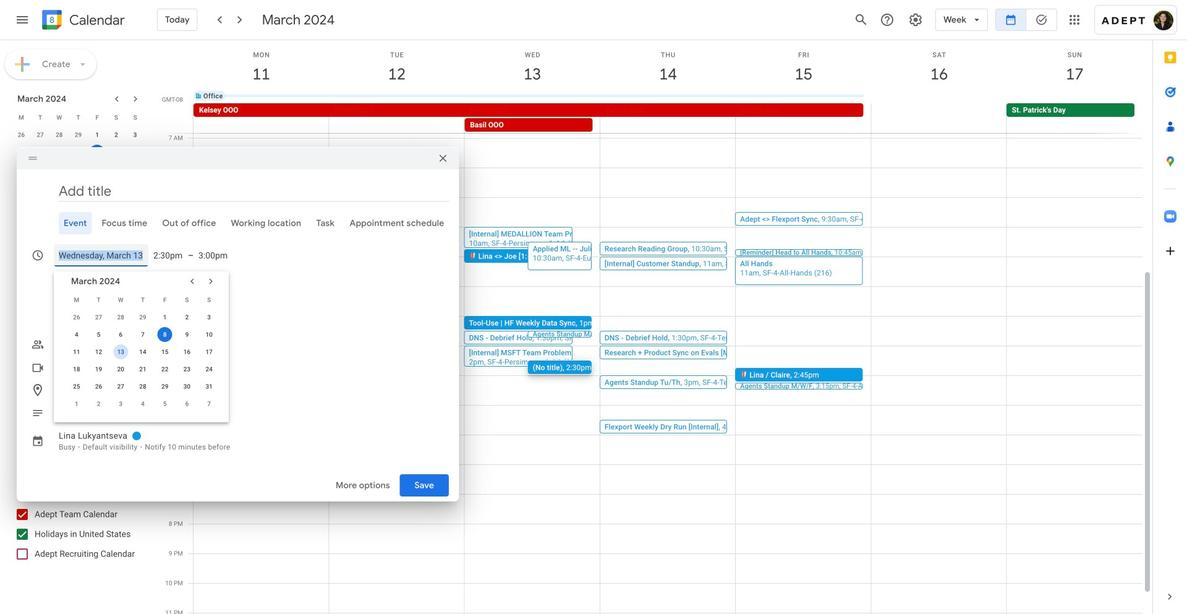 Task type: locate. For each thing, give the bounding box(es) containing it.
28 element
[[71, 197, 86, 212], [135, 379, 150, 394]]

0 horizontal spatial 7 element
[[71, 145, 86, 160]]

21 element
[[71, 179, 86, 194], [135, 362, 150, 377]]

1 vertical spatial 9 element
[[180, 327, 195, 342]]

17 element
[[128, 162, 143, 177], [202, 345, 217, 359]]

to element
[[188, 250, 194, 261]]

27 element
[[52, 197, 67, 212], [113, 379, 128, 394]]

1 element
[[90, 127, 105, 142], [158, 310, 172, 325]]

12 element for leftmost 16 element
[[33, 162, 48, 177]]

0 vertical spatial 3 element
[[128, 127, 143, 142]]

30 element
[[109, 197, 124, 212], [180, 379, 195, 394]]

11 element
[[14, 162, 29, 177], [69, 345, 84, 359]]

23 element
[[109, 179, 124, 194], [180, 362, 195, 377]]

february 28 element
[[52, 127, 67, 142], [113, 310, 128, 325]]

1 vertical spatial 30 element
[[180, 379, 195, 394]]

0 vertical spatial 29 element
[[90, 197, 105, 212]]

1 horizontal spatial february 28 element
[[113, 310, 128, 325]]

1 horizontal spatial 4 element
[[69, 327, 84, 342]]

0 vertical spatial february 29 element
[[71, 127, 86, 142]]

0 horizontal spatial april 7 element
[[128, 214, 143, 229]]

april 4 element up "start date" text box
[[71, 214, 86, 229]]

0 vertical spatial 20 element
[[52, 179, 67, 194]]

1 vertical spatial 6 element
[[113, 327, 128, 342]]

main drawer image
[[15, 12, 30, 27]]

0 horizontal spatial 5 element
[[33, 145, 48, 160]]

1 horizontal spatial april 6 element
[[180, 397, 195, 411]]

25 element for the 27 element to the left april 1 element
[[14, 197, 29, 212]]

1 vertical spatial april 3 element
[[113, 397, 128, 411]]

0 vertical spatial 25 element
[[14, 197, 29, 212]]

1 vertical spatial 21 element
[[135, 362, 150, 377]]

10 element for leftmost 16 element
[[128, 145, 143, 160]]

0 vertical spatial 13 element
[[52, 162, 67, 177]]

5 element for february 28 element corresponding to 12 element related to the bottommost 16 element's february 27 element
[[91, 327, 106, 342]]

1 horizontal spatial 27 element
[[113, 379, 128, 394]]

0 horizontal spatial 13 element
[[52, 162, 67, 177]]

1 horizontal spatial 2 element
[[180, 310, 195, 325]]

tab list
[[1154, 40, 1188, 580], [27, 212, 449, 234]]

april 4 element
[[71, 214, 86, 229], [135, 397, 150, 411]]

1 horizontal spatial 15 element
[[158, 345, 172, 359]]

cell
[[329, 91, 465, 101], [465, 91, 601, 101], [601, 91, 736, 101], [736, 91, 872, 101], [872, 91, 1008, 101], [1008, 91, 1143, 101], [329, 103, 465, 133], [600, 103, 736, 133], [736, 103, 872, 133], [872, 103, 1007, 133], [88, 144, 107, 161], [50, 161, 69, 178], [154, 326, 176, 343], [110, 343, 132, 361]]

april 7 element down 24 element
[[202, 397, 217, 411]]

1 vertical spatial 17 element
[[202, 345, 217, 359]]

0 horizontal spatial 18 element
[[14, 179, 29, 194]]

18 element for 12 element related to the bottommost 16 element 11 element
[[69, 362, 84, 377]]

7 element
[[71, 145, 86, 160], [135, 327, 150, 342]]

Add title text field
[[59, 182, 449, 200]]

9 element
[[109, 145, 124, 160], [180, 327, 195, 342]]

february 28 element for leftmost 16 element 12 element
[[52, 127, 67, 142]]

1 vertical spatial 14 element
[[135, 345, 150, 359]]

0 vertical spatial 1 element
[[90, 127, 105, 142]]

0 vertical spatial 12 element
[[33, 162, 48, 177]]

8, today element
[[90, 145, 105, 160], [158, 327, 172, 342]]

0 horizontal spatial 17 element
[[128, 162, 143, 177]]

0 horizontal spatial 30 element
[[109, 197, 124, 212]]

1 vertical spatial 18 element
[[69, 362, 84, 377]]

1 horizontal spatial 22 element
[[158, 362, 172, 377]]

31 element down 24 element
[[202, 379, 217, 394]]

15 element
[[90, 162, 105, 177], [158, 345, 172, 359]]

row group
[[12, 126, 145, 230], [66, 309, 220, 413]]

9 element for the bottommost 16 element 8, today element's 2 'element'
[[180, 327, 195, 342]]

0 vertical spatial 6 element
[[52, 145, 67, 160]]

25 element for april 1 element related to the '26' element
[[69, 379, 84, 394]]

10 element for the bottommost 16 element
[[202, 327, 217, 342]]

0 horizontal spatial 8, today element
[[90, 145, 105, 160]]

1 vertical spatial 16 element
[[180, 345, 195, 359]]

april 1 element
[[14, 214, 29, 229], [69, 397, 84, 411]]

1 vertical spatial 2 element
[[180, 310, 195, 325]]

18 element
[[14, 179, 29, 194], [69, 362, 84, 377]]

1 horizontal spatial 18 element
[[69, 362, 84, 377]]

1 vertical spatial 12 element
[[91, 345, 106, 359]]

0 vertical spatial 8, today element
[[90, 145, 105, 160]]

28 element right the '26' element
[[135, 379, 150, 394]]

1 horizontal spatial 14 element
[[135, 345, 150, 359]]

0 vertical spatial 18 element
[[14, 179, 29, 194]]

1 horizontal spatial 7 element
[[135, 327, 150, 342]]

13 element for the 6 element related to february 28 element corresponding to leftmost 16 element 12 element
[[52, 162, 67, 177]]

0 vertical spatial 22 element
[[90, 179, 105, 194]]

29 element
[[90, 197, 105, 212], [158, 379, 172, 394]]

1 horizontal spatial february 26 element
[[69, 310, 84, 325]]

1 vertical spatial february 26 element
[[69, 310, 84, 325]]

1 horizontal spatial 25 element
[[69, 379, 84, 394]]

1 horizontal spatial february 29 element
[[135, 310, 150, 325]]

april 1 element for the 27 element to the left
[[14, 214, 29, 229]]

1 vertical spatial april 1 element
[[69, 397, 84, 411]]

0 vertical spatial 27 element
[[52, 197, 67, 212]]

15 element for the bottommost 16 element 8, today element
[[158, 345, 172, 359]]

31 element up "start date" text box
[[128, 197, 143, 212]]

0 horizontal spatial april 5 element
[[90, 214, 105, 229]]

1 vertical spatial 4 element
[[69, 327, 84, 342]]

25 element
[[14, 197, 29, 212], [69, 379, 84, 394]]

28 element up "start date" text box
[[71, 197, 86, 212]]

april 3 element
[[52, 214, 67, 229], [113, 397, 128, 411]]

15 element for 8, today element related to leftmost 16 element
[[90, 162, 105, 177]]

0 horizontal spatial 23 element
[[109, 179, 124, 194]]

0 horizontal spatial 6 element
[[52, 145, 67, 160]]

20 element
[[52, 179, 67, 194], [113, 362, 128, 377]]

1 vertical spatial april 6 element
[[180, 397, 195, 411]]

12 element
[[33, 162, 48, 177], [91, 345, 106, 359]]

2 element
[[109, 127, 124, 142], [180, 310, 195, 325]]

april 6 element
[[109, 214, 124, 229], [180, 397, 195, 411]]

1 horizontal spatial april 4 element
[[135, 397, 150, 411]]

april 4 element right april 2 element
[[135, 397, 150, 411]]

1 vertical spatial 13 element
[[113, 345, 128, 359]]

4 element
[[14, 145, 29, 160], [69, 327, 84, 342]]

0 vertical spatial 10 element
[[128, 145, 143, 160]]

0 horizontal spatial april 6 element
[[109, 214, 124, 229]]

february 26 element for 12 element related to the bottommost 16 element 11 element 4 element
[[69, 310, 84, 325]]

11 element for 12 element related to the bottommost 16 element
[[69, 345, 84, 359]]

1 vertical spatial 31 element
[[202, 379, 217, 394]]

april 5 element
[[90, 214, 105, 229], [158, 397, 172, 411]]

1 vertical spatial 22 element
[[158, 362, 172, 377]]

february 29 element for february 28 element corresponding to leftmost 16 element 12 element
[[71, 127, 86, 142]]

0 vertical spatial row group
[[12, 126, 145, 230]]

0 horizontal spatial 4 element
[[14, 145, 29, 160]]

3 element
[[128, 127, 143, 142], [202, 310, 217, 325]]

24 element
[[202, 362, 217, 377]]

31 element
[[128, 197, 143, 212], [202, 379, 217, 394]]

12 element for the bottommost 16 element
[[91, 345, 106, 359]]

february 27 element
[[33, 127, 48, 142], [91, 310, 106, 325]]

1 horizontal spatial 17 element
[[202, 345, 217, 359]]

1 vertical spatial 15 element
[[158, 345, 172, 359]]

0 vertical spatial april 6 element
[[109, 214, 124, 229]]

0 vertical spatial april 5 element
[[90, 214, 105, 229]]

march 2024 grid
[[12, 109, 145, 230], [66, 291, 220, 413]]

1 horizontal spatial april 5 element
[[158, 397, 172, 411]]

Start time text field
[[153, 244, 183, 267]]

7 element for february 29 element corresponding to february 28 element corresponding to 12 element related to the bottommost 16 element
[[135, 327, 150, 342]]

1 horizontal spatial 11 element
[[69, 345, 84, 359]]

14 element
[[71, 162, 86, 177], [135, 345, 150, 359]]

0 horizontal spatial 31 element
[[128, 197, 143, 212]]

row
[[188, 81, 1153, 111], [188, 103, 1153, 133], [12, 109, 145, 126], [12, 126, 145, 144], [12, 144, 145, 161], [12, 161, 145, 178], [12, 178, 145, 196], [12, 196, 145, 213], [12, 213, 145, 230], [66, 291, 220, 309], [66, 309, 220, 326], [66, 326, 220, 343], [66, 343, 220, 361], [66, 361, 220, 378], [66, 378, 220, 395], [66, 395, 220, 413]]

0 horizontal spatial 22 element
[[90, 179, 105, 194]]

1 vertical spatial 1 element
[[158, 310, 172, 325]]

0 vertical spatial february 27 element
[[33, 127, 48, 142]]

february 26 element
[[14, 127, 29, 142], [69, 310, 84, 325]]

None search field
[[0, 233, 153, 277]]

april 3 element up "start date" text box
[[52, 214, 67, 229]]

5 element
[[33, 145, 48, 160], [91, 327, 106, 342]]

1 horizontal spatial 8, today element
[[158, 327, 172, 342]]

february 29 element
[[71, 127, 86, 142], [135, 310, 150, 325]]

april 2 element
[[91, 397, 106, 411]]

april 3 element right april 2 element
[[113, 397, 128, 411]]

0 horizontal spatial april 4 element
[[71, 214, 86, 229]]

3 element for 10 element related to the bottommost 16 element
[[202, 310, 217, 325]]

1 vertical spatial 23 element
[[180, 362, 195, 377]]

1 horizontal spatial 1 element
[[158, 310, 172, 325]]

april 7 element up "start date" text box
[[128, 214, 143, 229]]

1 horizontal spatial 29 element
[[158, 379, 172, 394]]

0 vertical spatial 14 element
[[71, 162, 86, 177]]

grid
[[158, 40, 1153, 614]]

0 horizontal spatial 10 element
[[128, 145, 143, 160]]

2 element for 8, today element related to leftmost 16 element
[[109, 127, 124, 142]]

0 vertical spatial 11 element
[[14, 162, 29, 177]]

13 element
[[52, 162, 67, 177], [113, 345, 128, 359]]

april 7 element
[[128, 214, 143, 229], [202, 397, 217, 411]]

10 element
[[128, 145, 143, 160], [202, 327, 217, 342]]

8, today element for the bottommost 16 element
[[158, 327, 172, 342]]

heading
[[67, 13, 125, 28]]

0 horizontal spatial 12 element
[[33, 162, 48, 177]]

6 element
[[52, 145, 67, 160], [113, 327, 128, 342]]

22 element
[[90, 179, 105, 194], [158, 362, 172, 377]]

0 horizontal spatial february 28 element
[[52, 127, 67, 142]]

0 vertical spatial 7 element
[[71, 145, 86, 160]]

february 28 element for 12 element related to the bottommost 16 element
[[113, 310, 128, 325]]

16 element
[[109, 162, 124, 177], [180, 345, 195, 359]]

17 element for 10 element related to the bottommost 16 element
[[202, 345, 217, 359]]

Start date text field
[[59, 244, 144, 267]]

0 horizontal spatial 25 element
[[14, 197, 29, 212]]

6 element for february 28 element corresponding to 12 element related to the bottommost 16 element
[[113, 327, 128, 342]]

0 horizontal spatial 1 element
[[90, 127, 105, 142]]

0 horizontal spatial 9 element
[[109, 145, 124, 160]]

1 vertical spatial 3 element
[[202, 310, 217, 325]]



Task type: describe. For each thing, give the bounding box(es) containing it.
5 element for february 28 element corresponding to leftmost 16 element 12 element february 27 element
[[33, 145, 48, 160]]

2 element for the bottommost 16 element 8, today element
[[180, 310, 195, 325]]

0 vertical spatial 30 element
[[109, 197, 124, 212]]

0 horizontal spatial 20 element
[[52, 179, 67, 194]]

0 vertical spatial march 2024 grid
[[12, 109, 145, 230]]

0 vertical spatial 21 element
[[71, 179, 86, 194]]

19 element
[[91, 362, 106, 377]]

0 vertical spatial 23 element
[[109, 179, 124, 194]]

april 1 element for the '26' element
[[69, 397, 84, 411]]

14 element for 8, today element related to leftmost 16 element
[[71, 162, 86, 177]]

1 vertical spatial april 4 element
[[135, 397, 150, 411]]

0 horizontal spatial tab list
[[27, 212, 449, 234]]

End time text field
[[199, 244, 228, 267]]

1 vertical spatial april 7 element
[[202, 397, 217, 411]]

1 element for 8, today element related to leftmost 16 element
[[90, 127, 105, 142]]

18 element for 11 element associated with leftmost 16 element 12 element
[[14, 179, 29, 194]]

1 vertical spatial 20 element
[[113, 362, 128, 377]]

4 element for 12 element related to the bottommost 16 element 11 element
[[69, 327, 84, 342]]

1 horizontal spatial april 3 element
[[113, 397, 128, 411]]

0 horizontal spatial 29 element
[[90, 197, 105, 212]]

26 element
[[91, 379, 106, 394]]

1 vertical spatial 29 element
[[158, 379, 172, 394]]

calendar element
[[40, 7, 125, 35]]

1 horizontal spatial 23 element
[[180, 362, 195, 377]]

other calendars list
[[2, 505, 153, 564]]

february 26 element for 11 element associated with leftmost 16 element 12 element 4 element
[[14, 127, 29, 142]]

my calendars list
[[2, 398, 153, 478]]

0 horizontal spatial april 3 element
[[52, 214, 67, 229]]

1 horizontal spatial 21 element
[[135, 362, 150, 377]]

1 vertical spatial april 5 element
[[158, 397, 172, 411]]

1 vertical spatial 28 element
[[135, 379, 150, 394]]

0 horizontal spatial 27 element
[[52, 197, 67, 212]]

1 horizontal spatial 31 element
[[202, 379, 217, 394]]

11 element for leftmost 16 element 12 element
[[14, 162, 29, 177]]

3 element for 10 element corresponding to leftmost 16 element
[[128, 127, 143, 142]]

0 vertical spatial april 7 element
[[128, 214, 143, 229]]

1 horizontal spatial tab list
[[1154, 40, 1188, 580]]

0 vertical spatial 31 element
[[128, 197, 143, 212]]

17 element for 10 element corresponding to leftmost 16 element
[[128, 162, 143, 177]]

6 element for february 28 element corresponding to leftmost 16 element 12 element
[[52, 145, 67, 160]]

13 element for the 6 element associated with february 28 element corresponding to 12 element related to the bottommost 16 element
[[113, 345, 128, 359]]

14 element for the bottommost 16 element 8, today element
[[135, 345, 150, 359]]

9 element for 2 'element' associated with 8, today element related to leftmost 16 element
[[109, 145, 124, 160]]

7 element for february 29 element associated with february 28 element corresponding to leftmost 16 element 12 element
[[71, 145, 86, 160]]

february 27 element for february 28 element corresponding to leftmost 16 element 12 element
[[33, 127, 48, 142]]

settings menu image
[[909, 12, 924, 27]]

heading inside calendar element
[[67, 13, 125, 28]]

1 vertical spatial 27 element
[[113, 379, 128, 394]]

0 horizontal spatial 16 element
[[109, 162, 124, 177]]

4 element for 11 element associated with leftmost 16 element 12 element
[[14, 145, 29, 160]]

1 vertical spatial march 2024 grid
[[66, 291, 220, 413]]

february 29 element for february 28 element corresponding to 12 element related to the bottommost 16 element
[[135, 310, 150, 325]]

0 horizontal spatial 28 element
[[71, 197, 86, 212]]

8, today element for leftmost 16 element
[[90, 145, 105, 160]]

february 27 element for february 28 element corresponding to 12 element related to the bottommost 16 element
[[91, 310, 106, 325]]

1 element for the bottommost 16 element 8, today element
[[158, 310, 172, 325]]

0 vertical spatial april 4 element
[[71, 214, 86, 229]]

1 vertical spatial row group
[[66, 309, 220, 413]]



Task type: vqa. For each thing, say whether or not it's contained in the screenshot.
"notifications" corresponding to Event notifications
no



